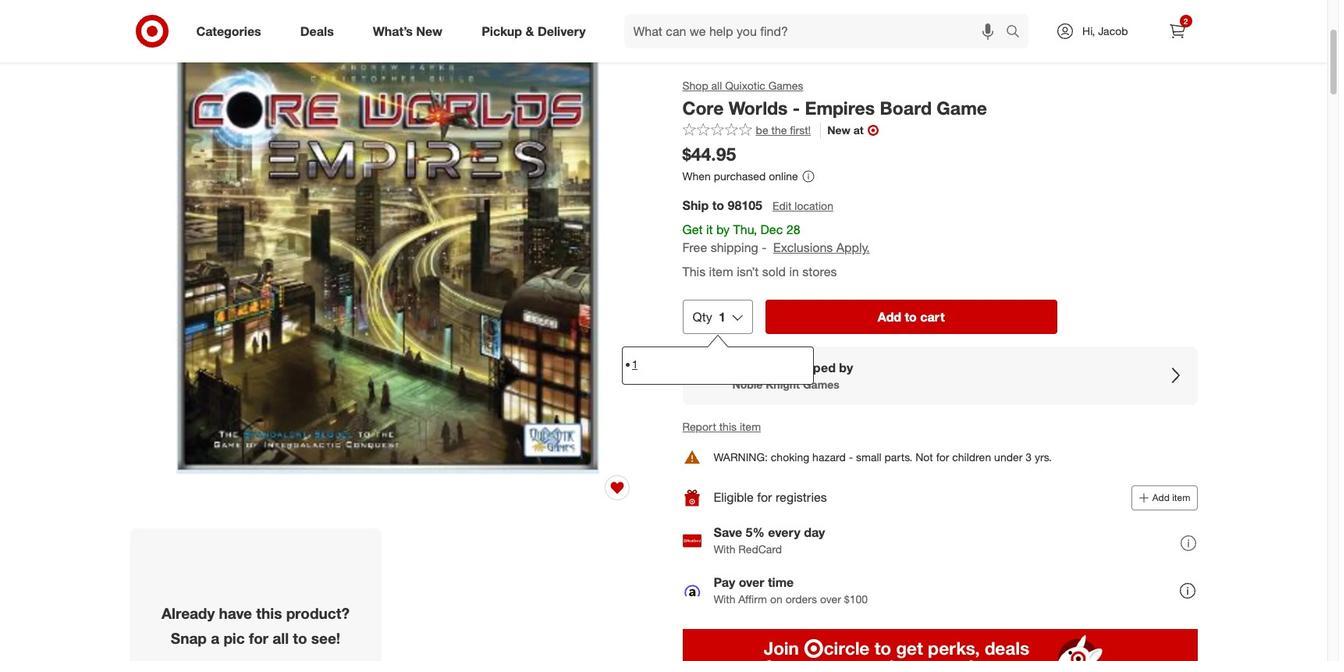 Task type: describe. For each thing, give the bounding box(es) containing it.
edit location
[[773, 199, 834, 213]]

28
[[787, 222, 801, 238]]

new at
[[828, 123, 864, 136]]

categories
[[196, 23, 261, 39]]

1 link
[[632, 347, 804, 383]]

3
[[1026, 450, 1032, 464]]

it
[[707, 222, 713, 238]]

already have this product? snap a pic for all to see!
[[162, 605, 350, 647]]

1 horizontal spatial new
[[828, 123, 851, 136]]

and
[[763, 360, 785, 376]]

not
[[916, 450, 934, 464]]

report this item
[[683, 420, 761, 433]]

sold and shipped by noble knight games
[[733, 360, 854, 391]]

eligible
[[714, 490, 754, 505]]

the
[[772, 123, 787, 136]]

when
[[683, 169, 711, 182]]

core
[[683, 97, 724, 119]]

have
[[219, 605, 252, 623]]

add for add to cart
[[878, 309, 902, 325]]

when purchased online
[[683, 169, 799, 182]]

add to cart button
[[766, 300, 1058, 334]]

image gallery element
[[130, 1, 645, 661]]

children
[[953, 450, 992, 464]]

1 vertical spatial over
[[821, 593, 842, 606]]

categories link
[[183, 14, 281, 48]]

be
[[756, 123, 769, 136]]

this inside button
[[720, 420, 737, 433]]

pickup
[[482, 23, 522, 39]]

eligible for registries
[[714, 490, 827, 505]]

stores
[[803, 264, 837, 280]]

delivery
[[538, 23, 586, 39]]

fulfillment region
[[683, 197, 1198, 405]]

location
[[795, 199, 834, 213]]

under
[[995, 450, 1023, 464]]

1 vertical spatial for
[[758, 490, 773, 505]]

shipped
[[789, 360, 836, 376]]

&
[[526, 23, 534, 39]]

core worlds - empires board game, 1 of 2 image
[[130, 1, 645, 516]]

for for product?
[[249, 629, 269, 647]]

be the first! link
[[683, 122, 811, 138]]

by inside the get it by thu, dec 28 free shipping - exclusions apply.
[[717, 222, 730, 238]]

$100
[[845, 593, 868, 606]]

exclusions
[[774, 240, 833, 256]]

with inside save 5% every day with redcard
[[714, 543, 736, 556]]

2 vertical spatial -
[[849, 450, 854, 464]]

choking
[[771, 450, 810, 464]]

knight
[[766, 378, 800, 391]]

- inside shop all quixotic games core worlds - empires board game
[[793, 97, 800, 119]]

hi,
[[1083, 24, 1096, 37]]

- inside the get it by thu, dec 28 free shipping - exclusions apply.
[[762, 240, 767, 256]]

warning:
[[714, 450, 768, 464]]

redcard
[[739, 543, 783, 556]]

product?
[[286, 605, 350, 623]]

shipping
[[711, 240, 759, 256]]

save 5% every day with redcard
[[714, 525, 826, 556]]

deals link
[[287, 14, 354, 48]]

online
[[769, 169, 799, 182]]

what's
[[373, 23, 413, 39]]

this
[[683, 264, 706, 280]]

all inside shop all quixotic games core worlds - empires board game
[[712, 79, 723, 92]]

exclusions apply. button
[[774, 239, 870, 257]]

apply.
[[837, 240, 870, 256]]

edit
[[773, 199, 792, 213]]

2
[[1184, 16, 1189, 26]]

already
[[162, 605, 215, 623]]

0 vertical spatial over
[[739, 575, 765, 590]]

day
[[804, 525, 826, 540]]

empires
[[805, 97, 875, 119]]

shop all quixotic games core worlds - empires board game
[[683, 79, 988, 119]]

report this item button
[[683, 419, 761, 435]]

save
[[714, 525, 743, 540]]

pickup & delivery
[[482, 23, 586, 39]]

0 vertical spatial new
[[416, 23, 443, 39]]

snap
[[171, 629, 207, 647]]

5%
[[746, 525, 765, 540]]

pickup & delivery link
[[469, 14, 606, 48]]

warning: choking hazard - small parts. not for children under 3 yrs.
[[714, 450, 1052, 464]]

sold
[[733, 360, 759, 376]]



Task type: vqa. For each thing, say whether or not it's contained in the screenshot.
1 to the left
yes



Task type: locate. For each thing, give the bounding box(es) containing it.
for right not
[[937, 450, 950, 464]]

this right report
[[720, 420, 737, 433]]

what's new link
[[360, 14, 462, 48]]

1 vertical spatial with
[[714, 593, 736, 606]]

what's new
[[373, 23, 443, 39]]

1 horizontal spatial by
[[840, 360, 854, 376]]

quixotic
[[726, 79, 766, 92]]

noble
[[733, 378, 763, 391]]

qty
[[693, 309, 713, 325]]

0 horizontal spatial this
[[256, 605, 282, 623]]

to inside the add to cart button
[[905, 309, 917, 325]]

get it by thu, dec 28 free shipping - exclusions apply.
[[683, 222, 870, 256]]

1 vertical spatial by
[[840, 360, 854, 376]]

for for -
[[937, 450, 950, 464]]

0 vertical spatial this
[[720, 420, 737, 433]]

over up the affirm
[[739, 575, 765, 590]]

over left $100
[[821, 593, 842, 606]]

qty 1
[[693, 309, 726, 325]]

to left cart
[[905, 309, 917, 325]]

with
[[714, 543, 736, 556], [714, 593, 736, 606]]

0 vertical spatial to
[[713, 198, 725, 213]]

1 with from the top
[[714, 543, 736, 556]]

What can we help you find? suggestions appear below search field
[[624, 14, 1010, 48]]

0 horizontal spatial 1
[[632, 358, 638, 371]]

0 vertical spatial by
[[717, 222, 730, 238]]

1 vertical spatial this
[[256, 605, 282, 623]]

add for add item
[[1153, 492, 1170, 503]]

1 vertical spatial new
[[828, 123, 851, 136]]

add to cart
[[878, 309, 945, 325]]

all down "product?" on the bottom of the page
[[273, 629, 289, 647]]

edit location button
[[772, 198, 835, 215]]

item inside 'button'
[[1173, 492, 1191, 503]]

1 vertical spatial 1
[[632, 358, 638, 371]]

2 vertical spatial item
[[1173, 492, 1191, 503]]

new right what's
[[416, 23, 443, 39]]

0 horizontal spatial for
[[249, 629, 269, 647]]

0 horizontal spatial new
[[416, 23, 443, 39]]

1 horizontal spatial this
[[720, 420, 737, 433]]

1 vertical spatial item
[[740, 420, 761, 433]]

1 vertical spatial add
[[1153, 492, 1170, 503]]

to for 98105
[[713, 198, 725, 213]]

item inside fulfillment "region"
[[709, 264, 734, 280]]

with down save
[[714, 543, 736, 556]]

0 vertical spatial -
[[793, 97, 800, 119]]

over
[[739, 575, 765, 590], [821, 593, 842, 606]]

1 inside fulfillment "region"
[[719, 309, 726, 325]]

with down pay
[[714, 593, 736, 606]]

games down 'shipped'
[[803, 378, 840, 391]]

2 horizontal spatial -
[[849, 450, 854, 464]]

to
[[713, 198, 725, 213], [905, 309, 917, 325], [293, 629, 307, 647]]

board
[[880, 97, 932, 119]]

0 horizontal spatial over
[[739, 575, 765, 590]]

add item
[[1153, 492, 1191, 503]]

1 vertical spatial to
[[905, 309, 917, 325]]

get
[[683, 222, 703, 238]]

0 horizontal spatial to
[[293, 629, 307, 647]]

worlds
[[729, 97, 788, 119]]

registries
[[776, 490, 827, 505]]

search button
[[999, 14, 1037, 52]]

item for this
[[709, 264, 734, 280]]

all
[[712, 79, 723, 92], [273, 629, 289, 647]]

0 horizontal spatial item
[[709, 264, 734, 280]]

free
[[683, 240, 708, 256]]

all right shop
[[712, 79, 723, 92]]

1 vertical spatial games
[[803, 378, 840, 391]]

2 horizontal spatial item
[[1173, 492, 1191, 503]]

1 horizontal spatial item
[[740, 420, 761, 433]]

- up first! on the right of page
[[793, 97, 800, 119]]

games inside shop all quixotic games core worlds - empires board game
[[769, 79, 804, 92]]

ship to 98105
[[683, 198, 763, 213]]

first!
[[790, 123, 811, 136]]

every
[[769, 525, 801, 540]]

to inside already have this product? snap a pic for all to see!
[[293, 629, 307, 647]]

0 vertical spatial games
[[769, 79, 804, 92]]

0 horizontal spatial all
[[273, 629, 289, 647]]

pay
[[714, 575, 736, 590]]

time
[[768, 575, 794, 590]]

1 vertical spatial all
[[273, 629, 289, 647]]

shop
[[683, 79, 709, 92]]

by
[[717, 222, 730, 238], [840, 360, 854, 376]]

2 vertical spatial to
[[293, 629, 307, 647]]

purchased
[[714, 169, 766, 182]]

1
[[719, 309, 726, 325], [632, 358, 638, 371]]

1 horizontal spatial to
[[713, 198, 725, 213]]

in
[[790, 264, 799, 280]]

ship
[[683, 198, 709, 213]]

item for add
[[1173, 492, 1191, 503]]

add inside 'button'
[[1153, 492, 1170, 503]]

by right 'shipped'
[[840, 360, 854, 376]]

search
[[999, 25, 1037, 40]]

this
[[720, 420, 737, 433], [256, 605, 282, 623]]

1 horizontal spatial over
[[821, 593, 842, 606]]

see!
[[311, 629, 341, 647]]

1 horizontal spatial add
[[1153, 492, 1170, 503]]

this item isn't sold in stores
[[683, 264, 837, 280]]

to right ship
[[713, 198, 725, 213]]

2 horizontal spatial to
[[905, 309, 917, 325]]

with inside pay over time with affirm on orders over $100
[[714, 593, 736, 606]]

-
[[793, 97, 800, 119], [762, 240, 767, 256], [849, 450, 854, 464]]

be the first!
[[756, 123, 811, 136]]

report
[[683, 420, 717, 433]]

small
[[857, 450, 882, 464]]

to for cart
[[905, 309, 917, 325]]

yrs.
[[1035, 450, 1052, 464]]

0 horizontal spatial -
[[762, 240, 767, 256]]

at
[[854, 123, 864, 136]]

pic
[[224, 629, 245, 647]]

item inside button
[[740, 420, 761, 433]]

this right have
[[256, 605, 282, 623]]

add inside button
[[878, 309, 902, 325]]

this inside already have this product? snap a pic for all to see!
[[256, 605, 282, 623]]

for right the eligible
[[758, 490, 773, 505]]

orders
[[786, 593, 818, 606]]

- left small
[[849, 450, 854, 464]]

a
[[211, 629, 220, 647]]

advertisement region
[[683, 629, 1198, 661]]

0 vertical spatial for
[[937, 450, 950, 464]]

0 horizontal spatial add
[[878, 309, 902, 325]]

for inside already have this product? snap a pic for all to see!
[[249, 629, 269, 647]]

deals
[[300, 23, 334, 39]]

affirm
[[739, 593, 768, 606]]

0 vertical spatial 1
[[719, 309, 726, 325]]

0 vertical spatial add
[[878, 309, 902, 325]]

hazard
[[813, 450, 846, 464]]

games up worlds
[[769, 79, 804, 92]]

0 horizontal spatial by
[[717, 222, 730, 238]]

sold
[[763, 264, 786, 280]]

new left at at the right of page
[[828, 123, 851, 136]]

on
[[771, 593, 783, 606]]

games
[[769, 79, 804, 92], [803, 378, 840, 391]]

jacob
[[1099, 24, 1129, 37]]

2 vertical spatial for
[[249, 629, 269, 647]]

2 link
[[1161, 14, 1195, 48]]

games inside the sold and shipped by noble knight games
[[803, 378, 840, 391]]

thu,
[[734, 222, 758, 238]]

1 vertical spatial -
[[762, 240, 767, 256]]

pay over time with affirm on orders over $100
[[714, 575, 868, 606]]

1 horizontal spatial -
[[793, 97, 800, 119]]

new
[[416, 23, 443, 39], [828, 123, 851, 136]]

1 horizontal spatial all
[[712, 79, 723, 92]]

game
[[937, 97, 988, 119]]

by right it
[[717, 222, 730, 238]]

1 horizontal spatial for
[[758, 490, 773, 505]]

1 horizontal spatial 1
[[719, 309, 726, 325]]

2 with from the top
[[714, 593, 736, 606]]

$44.95
[[683, 143, 737, 165]]

2 horizontal spatial for
[[937, 450, 950, 464]]

0 vertical spatial item
[[709, 264, 734, 280]]

isn't
[[737, 264, 759, 280]]

0 vertical spatial all
[[712, 79, 723, 92]]

to left see!
[[293, 629, 307, 647]]

0 vertical spatial with
[[714, 543, 736, 556]]

all inside already have this product? snap a pic for all to see!
[[273, 629, 289, 647]]

item
[[709, 264, 734, 280], [740, 420, 761, 433], [1173, 492, 1191, 503]]

by inside the sold and shipped by noble knight games
[[840, 360, 854, 376]]

- down dec
[[762, 240, 767, 256]]

parts.
[[885, 450, 913, 464]]

dec
[[761, 222, 783, 238]]

for right pic
[[249, 629, 269, 647]]



